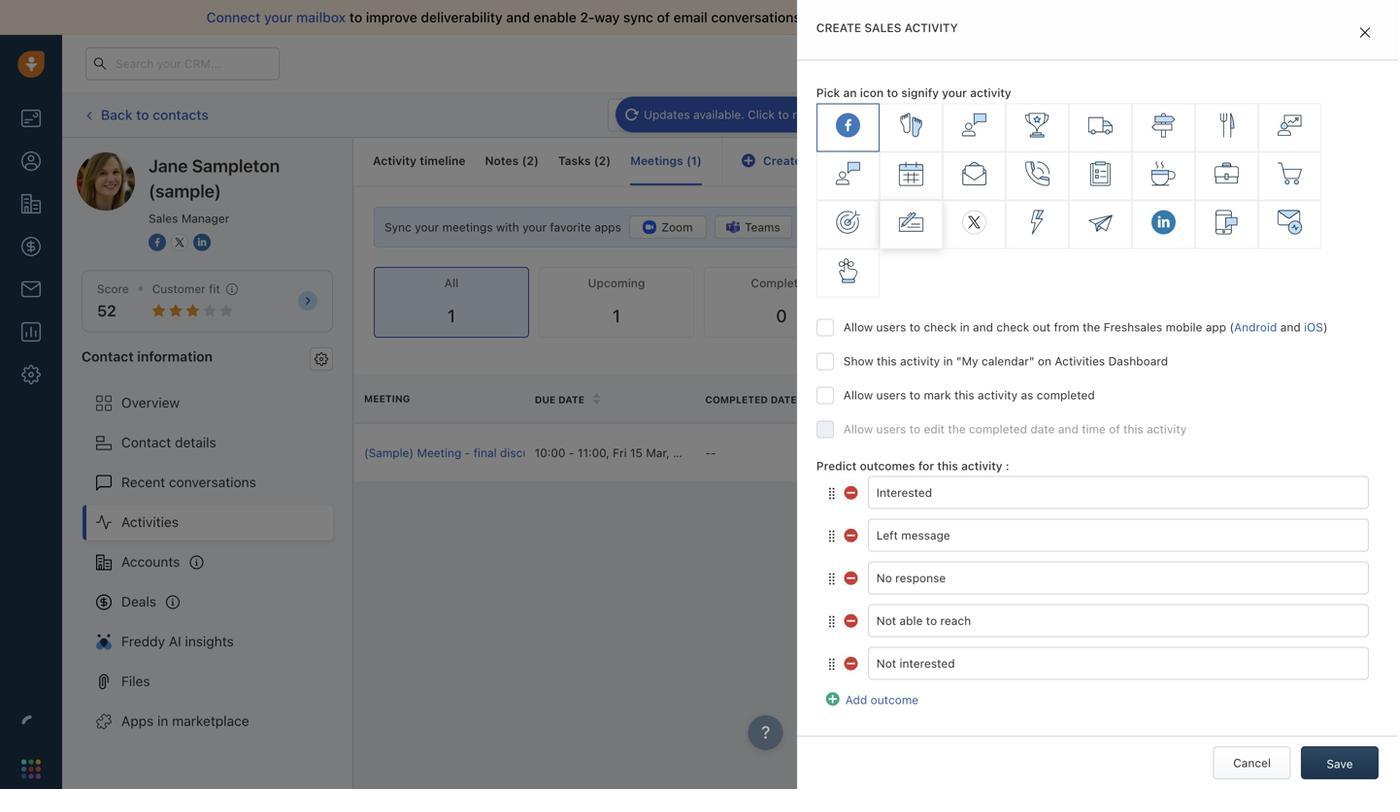 Task type: vqa. For each thing, say whether or not it's contained in the screenshot.
Freshworks Switcher icon
yes



Task type: locate. For each thing, give the bounding box(es) containing it.
the right about on the left of page
[[596, 446, 614, 460]]

3 - from the left
[[705, 446, 711, 460]]

meeting left final at bottom left
[[417, 446, 461, 460]]

(sample) meeting - final discussion about the deal link
[[364, 444, 640, 461]]

ui drag handle image left minus filled image
[[826, 615, 838, 628]]

activity
[[905, 21, 958, 34], [970, 86, 1011, 100], [883, 154, 925, 167], [900, 354, 940, 368], [978, 388, 1018, 402], [1147, 422, 1187, 436], [961, 459, 1002, 473]]

mar,
[[646, 446, 670, 460]]

completed right as
[[1037, 388, 1095, 402]]

marketplace
[[172, 713, 249, 729]]

in up "my
[[960, 320, 970, 334]]

1 horizontal spatial activities
[[1055, 354, 1105, 368]]

back to contacts
[[101, 107, 209, 123]]

0 vertical spatial allow
[[843, 320, 873, 334]]

allow for allow users to check in and check out from the freshsales mobile app ( android and ios )
[[843, 320, 873, 334]]

allow down show
[[843, 388, 873, 402]]

deal inside button
[[1268, 108, 1291, 122]]

2 horizontal spatial meeting
[[999, 108, 1043, 122]]

all
[[854, 9, 869, 25]]

0 vertical spatial the
[[1083, 320, 1100, 334]]

1 minus filled image from the top
[[844, 483, 860, 499]]

score
[[97, 282, 129, 296]]

sales activities
[[1093, 108, 1175, 122]]

1 vertical spatial users
[[876, 388, 906, 402]]

sales down (sample)
[[149, 212, 178, 225]]

( right notes
[[522, 154, 527, 167]]

users up john
[[876, 422, 906, 436]]

minus filled image
[[844, 483, 860, 499], [844, 526, 860, 542], [844, 569, 860, 584], [844, 654, 860, 670]]

create
[[763, 154, 801, 167]]

recent
[[121, 474, 165, 490]]

1 allow from the top
[[843, 320, 873, 334]]

1 vertical spatial of
[[1109, 422, 1120, 436]]

1 vertical spatial sales
[[149, 212, 178, 225]]

office
[[924, 221, 958, 234]]

plus filled image
[[826, 690, 842, 705]]

users up owner
[[876, 320, 906, 334]]

1 vertical spatial completed
[[969, 422, 1027, 436]]

1 horizontal spatial date
[[771, 394, 797, 405]]

0 horizontal spatial check
[[924, 320, 957, 334]]

your right the all
[[873, 9, 901, 25]]

allow
[[843, 320, 873, 334], [843, 388, 873, 402], [843, 422, 873, 436]]

2 horizontal spatial date
[[1030, 422, 1055, 436]]

date down as
[[1030, 422, 1055, 436]]

of right sync
[[657, 9, 670, 25]]

allow for allow users to edit the completed date and time of this activity
[[843, 422, 873, 436]]

2 minus filled image from the top
[[844, 526, 860, 542]]

sms button
[[789, 99, 852, 132]]

allow for allow users to mark this activity as completed
[[843, 388, 873, 402]]

) right notes
[[534, 154, 539, 167]]

( right meetings
[[686, 154, 691, 167]]

0 vertical spatial sales
[[1093, 108, 1122, 122]]

dialog
[[797, 0, 1398, 789]]

of
[[657, 9, 670, 25], [1109, 422, 1120, 436]]

apps
[[594, 220, 621, 234]]

1 horizontal spatial add
[[1243, 108, 1265, 122]]

edit
[[924, 422, 945, 436]]

2
[[527, 154, 534, 167], [599, 154, 606, 167]]

)
[[534, 154, 539, 167], [606, 154, 611, 167], [697, 154, 702, 167], [1323, 320, 1328, 334]]

1 horizontal spatial check
[[996, 320, 1029, 334]]

add inside tab panel
[[845, 693, 867, 707]]

meeting down days
[[999, 108, 1043, 122]]

google calendar
[[1030, 221, 1122, 234]]

and left time
[[1058, 422, 1078, 436]]

your inside tab panel
[[942, 86, 967, 100]]

in left 21
[[955, 57, 964, 69]]

notes ( 2 )
[[485, 154, 539, 167]]

of right time
[[1109, 422, 1120, 436]]

check left out
[[996, 320, 1029, 334]]

1 horizontal spatial deal
[[1268, 108, 1291, 122]]

users left mark
[[876, 388, 906, 402]]

contact down 52
[[82, 348, 134, 364]]

( right app
[[1230, 320, 1234, 334]]

2 vertical spatial the
[[596, 446, 614, 460]]

2 vertical spatial users
[[876, 422, 906, 436]]

0 horizontal spatial meeting
[[364, 393, 410, 404]]

1 horizontal spatial of
[[1109, 422, 1120, 436]]

date down 0
[[771, 394, 797, 405]]

to right click
[[778, 108, 789, 121]]

calendar
[[1073, 221, 1122, 234]]

create sales activity
[[816, 21, 958, 34]]

None text field
[[868, 519, 1369, 552], [868, 647, 1369, 680], [868, 519, 1369, 552], [868, 647, 1369, 680]]

sales left data
[[905, 9, 938, 25]]

1 2 from the left
[[527, 154, 534, 167]]

1 - from the left
[[465, 446, 470, 460]]

1 vertical spatial ui drag handle image
[[826, 658, 838, 671]]

apps in marketplace
[[121, 713, 249, 729]]

check up "my
[[924, 320, 957, 334]]

fit
[[209, 282, 220, 296]]

to right icon
[[887, 86, 898, 100]]

customer
[[152, 282, 206, 296]]

the
[[1083, 320, 1100, 334], [948, 422, 966, 436], [596, 446, 614, 460]]

activities up accounts
[[121, 514, 179, 530]]

0 vertical spatial deal
[[1268, 108, 1291, 122]]

add right plus filled "icon"
[[845, 693, 867, 707]]

1 vertical spatial deal
[[617, 446, 640, 460]]

fri
[[613, 446, 627, 460]]

date right the due
[[558, 394, 584, 405]]

sales
[[905, 9, 938, 25], [864, 21, 901, 34], [850, 154, 880, 167]]

3 users from the top
[[876, 422, 906, 436]]

users
[[876, 320, 906, 334], [876, 388, 906, 402], [876, 422, 906, 436]]

contact information
[[82, 348, 213, 364]]

save button
[[1301, 747, 1379, 780]]

sales for sales manager
[[149, 212, 178, 225]]

completed
[[751, 276, 812, 290], [705, 394, 768, 405]]

android link
[[1234, 320, 1277, 334]]

add inside button
[[1243, 108, 1265, 122]]

10:00
[[535, 446, 565, 460]]

52 button
[[97, 302, 116, 320]]

deal left mar,
[[617, 446, 640, 460]]

minus filled image for first ui drag handle icon from the bottom
[[844, 569, 860, 584]]

allow users to check in and check out from the freshsales mobile app ( android and ios )
[[843, 320, 1328, 334]]

task button
[[895, 99, 960, 132]]

meeting
[[999, 108, 1043, 122], [364, 393, 410, 404], [417, 446, 461, 460]]

to inside "link"
[[778, 108, 789, 121]]

sales up 'your'
[[864, 21, 901, 34]]

sales manager
[[149, 212, 229, 225]]

2 right notes
[[527, 154, 534, 167]]

1 ui drag handle image from the top
[[826, 487, 838, 500]]

to
[[349, 9, 362, 25], [887, 86, 898, 100], [136, 107, 149, 123], [778, 108, 789, 121], [909, 320, 920, 334], [909, 388, 920, 402], [909, 422, 920, 436]]

21
[[967, 57, 979, 69]]

52
[[97, 302, 116, 320]]

completed up : at the right of page
[[969, 422, 1027, 436]]

create
[[816, 21, 861, 34]]

0 vertical spatial of
[[657, 9, 670, 25]]

ui drag handle image
[[826, 615, 838, 628], [826, 658, 838, 671]]

0 horizontal spatial deal
[[617, 446, 640, 460]]

0 vertical spatial add
[[1243, 108, 1265, 122]]

0 vertical spatial meeting
[[999, 108, 1043, 122]]

ui drag handle image up plus filled "icon"
[[826, 658, 838, 671]]

2 allow from the top
[[843, 388, 873, 402]]

1 users from the top
[[876, 320, 906, 334]]

) for tasks ( 2 )
[[606, 154, 611, 167]]

( for meetings
[[686, 154, 691, 167]]

0 horizontal spatial completed
[[969, 422, 1027, 436]]

) for meetings ( 1 )
[[697, 154, 702, 167]]

) right tasks
[[606, 154, 611, 167]]

1 ui drag handle image from the top
[[826, 615, 838, 628]]

0 horizontal spatial 2
[[527, 154, 534, 167]]

1 horizontal spatial 2
[[599, 154, 606, 167]]

1 right send email icon
[[1270, 50, 1276, 63]]

contact
[[82, 348, 134, 364], [121, 435, 171, 451]]

allow users to mark this activity as completed
[[843, 388, 1095, 402]]

updates available. click to refresh.
[[644, 108, 835, 121]]

1 vertical spatial ui drag handle image
[[826, 529, 838, 543]]

0 vertical spatial users
[[876, 320, 906, 334]]

sales right custom
[[850, 154, 880, 167]]

activity up mark
[[900, 354, 940, 368]]

2 check from the left
[[996, 320, 1029, 334]]

contact up recent at the left bottom of the page
[[121, 435, 171, 451]]

1 horizontal spatial meeting
[[417, 446, 461, 460]]

send email image
[[1216, 58, 1230, 70]]

your right with
[[522, 220, 547, 234]]

trial
[[904, 57, 924, 69]]

meeting up (sample)
[[364, 393, 410, 404]]

outcomes
[[860, 459, 915, 473]]

0 vertical spatial ui drag handle image
[[826, 615, 838, 628]]

the right from in the right top of the page
[[1083, 320, 1100, 334]]

1 down "all"
[[447, 305, 455, 326]]

with
[[496, 220, 519, 234]]

conversations.
[[711, 9, 805, 25]]

0 horizontal spatial add
[[845, 693, 867, 707]]

0 horizontal spatial sales
[[149, 212, 178, 225]]

10:00 - 11:00, fri 15 mar, 2024 --
[[535, 446, 716, 460]]

contacts
[[153, 107, 209, 123]]

call
[[716, 108, 736, 122]]

None text field
[[868, 476, 1369, 509], [868, 562, 1369, 595], [868, 604, 1369, 637], [868, 476, 1369, 509], [868, 562, 1369, 595], [868, 604, 1369, 637]]

ui drag handle image
[[826, 487, 838, 500], [826, 529, 838, 543], [826, 572, 838, 586]]

activities down allow users to check in and check out from the freshsales mobile app ( android and ios )
[[1055, 354, 1105, 368]]

this right time
[[1123, 422, 1143, 436]]

completed for completed
[[751, 276, 812, 290]]

and left ios link
[[1280, 320, 1301, 334]]

2 vertical spatial meeting
[[417, 446, 461, 460]]

on
[[1038, 354, 1051, 368]]

about
[[561, 446, 593, 460]]

0 vertical spatial completed
[[751, 276, 812, 290]]

Search your CRM... text field
[[85, 47, 280, 80]]

show
[[843, 354, 873, 368]]

deliverability
[[421, 9, 503, 25]]

2 right tasks
[[599, 154, 606, 167]]

due date
[[535, 394, 584, 405]]

import
[[808, 9, 851, 25]]

to up owner
[[909, 320, 920, 334]]

users for edit
[[876, 422, 906, 436]]

2 2 from the left
[[599, 154, 606, 167]]

1 vertical spatial allow
[[843, 388, 873, 402]]

calendly button
[[800, 216, 887, 239]]

accounts
[[121, 554, 180, 570]]

sales left the activities
[[1093, 108, 1122, 122]]

3 minus filled image from the top
[[844, 569, 860, 584]]

4 minus filled image from the top
[[844, 654, 860, 670]]

minus filled image for 1st ui drag handle icon from the top of the page
[[844, 483, 860, 499]]

2 vertical spatial allow
[[843, 422, 873, 436]]

explore
[[1042, 56, 1084, 70]]

2 vertical spatial ui drag handle image
[[826, 572, 838, 586]]

1 horizontal spatial the
[[948, 422, 966, 436]]

google
[[1030, 221, 1070, 234]]

date for completed date
[[771, 394, 797, 405]]

2 ui drag handle image from the top
[[826, 658, 838, 671]]

( for notes
[[522, 154, 527, 167]]

0 horizontal spatial date
[[558, 394, 584, 405]]

1 horizontal spatial sales
[[1093, 108, 1122, 122]]

0 horizontal spatial activities
[[121, 514, 179, 530]]

email button
[[608, 99, 677, 132]]

1 vertical spatial completed
[[705, 394, 768, 405]]

ios
[[1304, 320, 1323, 334]]

sales activities button
[[1064, 99, 1214, 132], [1064, 99, 1204, 132]]

app
[[1206, 320, 1226, 334]]

and
[[506, 9, 530, 25], [973, 320, 993, 334], [1280, 320, 1301, 334], [1058, 422, 1078, 436]]

add
[[1243, 108, 1265, 122], [845, 693, 867, 707]]

1 vertical spatial the
[[948, 422, 966, 436]]

activity up ends
[[905, 21, 958, 34]]

( right tasks
[[594, 154, 599, 167]]

to left edit
[[909, 422, 920, 436]]

date
[[558, 394, 584, 405], [771, 394, 797, 405], [1030, 422, 1055, 436]]

1 down upcoming at the top of page
[[613, 305, 620, 326]]

2 for tasks ( 2 )
[[599, 154, 606, 167]]

teams button
[[714, 216, 792, 239]]

icon
[[860, 86, 884, 100]]

4 - from the left
[[711, 446, 716, 460]]

add down 1 link
[[1243, 108, 1265, 122]]

deal down 1 link
[[1268, 108, 1291, 122]]

1 vertical spatial contact
[[121, 435, 171, 451]]

3 ui drag handle image from the top
[[826, 572, 838, 586]]

office 365 button
[[895, 216, 994, 239]]

in left "my
[[943, 354, 953, 368]]

dialog containing create sales activity
[[797, 0, 1398, 789]]

outcome
[[871, 693, 919, 707]]

call button
[[686, 99, 746, 132]]

allow up show
[[843, 320, 873, 334]]

calendly
[[829, 221, 877, 234]]

) right android link
[[1323, 320, 1328, 334]]

0 vertical spatial completed
[[1037, 388, 1095, 402]]

allow up predict
[[843, 422, 873, 436]]

predict
[[816, 459, 857, 473]]

0 vertical spatial ui drag handle image
[[826, 487, 838, 500]]

pick an icon to signify your activity
[[816, 86, 1011, 100]]

tab panel
[[797, 0, 1398, 789]]

the right edit
[[948, 422, 966, 436]]

1 vertical spatial add
[[845, 693, 867, 707]]

this
[[877, 354, 897, 368], [954, 388, 974, 402], [1123, 422, 1143, 436], [937, 459, 958, 473]]

deal
[[1268, 108, 1291, 122], [617, 446, 640, 460]]

0 horizontal spatial the
[[596, 446, 614, 460]]

3 allow from the top
[[843, 422, 873, 436]]

your up task
[[942, 86, 967, 100]]

2 users from the top
[[876, 388, 906, 402]]

smith
[[906, 446, 937, 460]]

) right meetings
[[697, 154, 702, 167]]

0 vertical spatial contact
[[82, 348, 134, 364]]



Task type: describe. For each thing, give the bounding box(es) containing it.
plans
[[1087, 56, 1117, 70]]

meetings ( 1 )
[[630, 154, 702, 167]]

google calendar button
[[1001, 216, 1133, 239]]

freshworks switcher image
[[21, 759, 41, 779]]

1 check from the left
[[924, 320, 957, 334]]

ai
[[169, 634, 181, 650]]

your
[[878, 57, 901, 69]]

dashboard
[[1108, 354, 1168, 368]]

add deal button
[[1214, 99, 1301, 132]]

show this activity in "my calendar" on activities dashboard
[[843, 354, 1168, 368]]

minus filled image
[[844, 611, 860, 627]]

back to contacts link
[[82, 100, 209, 130]]

activities
[[1126, 108, 1175, 122]]

apps
[[121, 713, 154, 729]]

completed for completed date
[[705, 394, 768, 405]]

create custom sales activity link
[[742, 154, 925, 167]]

1 vertical spatial meeting
[[364, 393, 410, 404]]

add deal
[[1243, 108, 1291, 122]]

activity down days
[[970, 86, 1011, 100]]

information
[[137, 348, 213, 364]]

updates
[[644, 108, 690, 121]]

date for due date
[[558, 394, 584, 405]]

activity
[[373, 154, 417, 167]]

your right 'sync'
[[415, 220, 439, 234]]

activity timeline
[[373, 154, 465, 167]]

notes
[[485, 154, 519, 167]]

john
[[876, 446, 903, 460]]

activity left : at the right of page
[[961, 459, 1002, 473]]

outcome
[[1046, 394, 1098, 405]]

available.
[[693, 108, 744, 121]]

email
[[673, 9, 708, 25]]

and up "my
[[973, 320, 993, 334]]

1 vertical spatial activities
[[121, 514, 179, 530]]

2 - from the left
[[569, 446, 574, 460]]

0
[[776, 305, 787, 326]]

call link
[[686, 99, 746, 132]]

refresh.
[[792, 108, 835, 121]]

updates available. click to refresh. link
[[616, 97, 844, 133]]

tasks
[[558, 154, 591, 167]]

owner
[[876, 394, 914, 405]]

improve
[[366, 9, 417, 25]]

( for tasks
[[594, 154, 599, 167]]

sms
[[818, 108, 843, 122]]

users for mark
[[876, 388, 906, 402]]

1 right meetings
[[691, 154, 697, 167]]

signify
[[901, 86, 939, 100]]

to left mark
[[909, 388, 920, 402]]

1 link
[[1249, 47, 1282, 80]]

import all your sales data link
[[808, 9, 973, 25]]

this right mark
[[954, 388, 974, 402]]

customer fit
[[152, 282, 220, 296]]

explore plans
[[1042, 56, 1117, 70]]

calendar"
[[982, 354, 1034, 368]]

all
[[444, 276, 459, 290]]

to right the back
[[136, 107, 149, 123]]

sales for sales activities
[[1093, 108, 1122, 122]]

jane sampleton (sample)
[[149, 155, 280, 201]]

tasks ( 2 )
[[558, 154, 611, 167]]

insights
[[185, 634, 234, 650]]

mobile
[[1166, 320, 1202, 334]]

0 horizontal spatial of
[[657, 9, 670, 25]]

timeline
[[420, 154, 465, 167]]

meeting inside button
[[999, 108, 1043, 122]]

due
[[535, 394, 556, 405]]

0 vertical spatial activities
[[1055, 354, 1105, 368]]

create custom sales activity
[[763, 154, 925, 167]]

freshsales
[[1104, 320, 1162, 334]]

time
[[1082, 422, 1106, 436]]

in right apps
[[157, 713, 168, 729]]

discussion
[[500, 446, 558, 460]]

activity right time
[[1147, 422, 1187, 436]]

activity left as
[[978, 388, 1018, 402]]

add for add outcome
[[845, 693, 867, 707]]

pick
[[816, 86, 840, 100]]

cancel
[[1233, 756, 1271, 770]]

add outcome link
[[826, 690, 919, 707]]

tab panel containing create sales activity
[[797, 0, 1398, 789]]

) inside tab panel
[[1323, 320, 1328, 334]]

mng settings image
[[315, 352, 328, 366]]

add for add deal
[[1243, 108, 1265, 122]]

mailbox
[[296, 9, 346, 25]]

this right for
[[937, 459, 958, 473]]

email
[[637, 108, 666, 122]]

2 for notes ( 2 )
[[527, 154, 534, 167]]

meetings
[[442, 220, 493, 234]]

2 ui drag handle image from the top
[[826, 529, 838, 543]]

enable
[[534, 9, 576, 25]]

sync
[[623, 9, 653, 25]]

contact for contact details
[[121, 435, 171, 451]]

minus filled image for second ui drag handle icon from the bottom of the page
[[844, 526, 860, 542]]

ends
[[927, 57, 952, 69]]

overview
[[121, 395, 180, 411]]

) for notes ( 2 )
[[534, 154, 539, 167]]

:
[[1006, 459, 1009, 473]]

conversations
[[169, 474, 256, 490]]

"my
[[956, 354, 978, 368]]

to right "mailbox"
[[349, 9, 362, 25]]

deals
[[121, 594, 156, 610]]

teams
[[745, 221, 780, 234]]

minus filled image for second ui drag handle image from the top of the page
[[844, 654, 860, 670]]

( inside tab panel
[[1230, 320, 1234, 334]]

recent conversations
[[121, 474, 256, 490]]

freddy ai insights
[[121, 634, 234, 650]]

this right show
[[877, 354, 897, 368]]

back
[[101, 107, 133, 123]]

explore plans link
[[1031, 51, 1128, 75]]

2 horizontal spatial the
[[1083, 320, 1100, 334]]

score 52
[[97, 282, 129, 320]]

an
[[843, 86, 857, 100]]

and left enable
[[506, 9, 530, 25]]

manager
[[181, 212, 229, 225]]

your trial ends in 21 days
[[878, 57, 1005, 69]]

(sample)
[[364, 446, 414, 460]]

1 horizontal spatial completed
[[1037, 388, 1095, 402]]

your left "mailbox"
[[264, 9, 293, 25]]

users for check
[[876, 320, 906, 334]]

add outcome
[[845, 693, 919, 707]]

from
[[1054, 320, 1079, 334]]

contact for contact information
[[82, 348, 134, 364]]

activity down task button
[[883, 154, 925, 167]]

details
[[175, 435, 216, 451]]

final
[[473, 446, 497, 460]]



